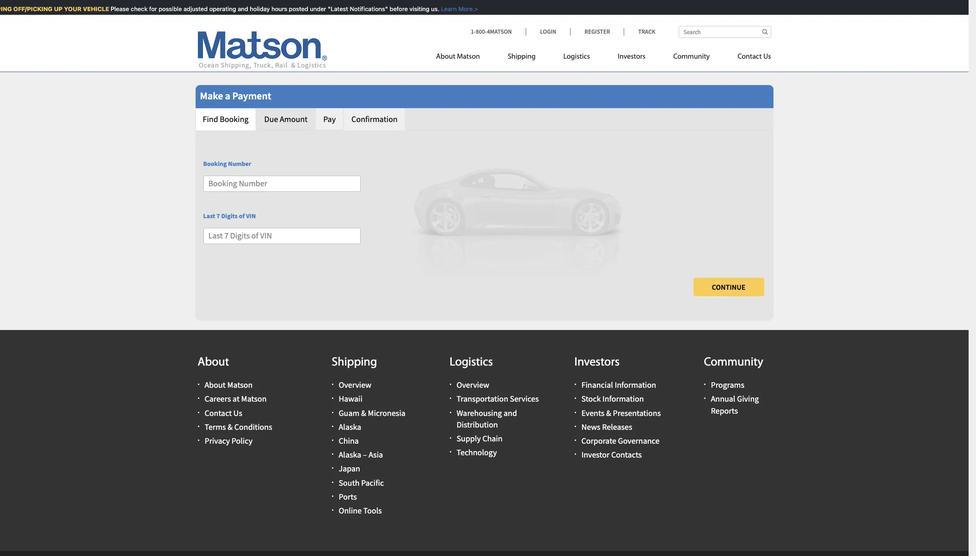 Task type: locate. For each thing, give the bounding box(es) containing it.
for
[[145, 5, 153, 12]]

0 vertical spatial contact us link
[[724, 49, 771, 68]]

None submit
[[693, 278, 764, 296]]

0 vertical spatial alaska
[[339, 422, 361, 432]]

overview link up the transportation
[[457, 380, 489, 390]]

investor contacts link
[[582, 450, 642, 460]]

investors up the financial
[[575, 357, 620, 369]]

0 horizontal spatial us
[[233, 408, 242, 418]]

guam & micronesia link
[[339, 408, 406, 418]]

about matson link
[[436, 49, 494, 68], [205, 380, 253, 390]]

0 vertical spatial matson
[[457, 53, 480, 61]]

corporate governance link
[[582, 436, 660, 446]]

community inside footer
[[704, 357, 763, 369]]

1 overview from the left
[[339, 380, 371, 390]]

1 vertical spatial about matson link
[[205, 380, 253, 390]]

community up programs link
[[704, 357, 763, 369]]

about matson link up careers at matson link
[[205, 380, 253, 390]]

0 vertical spatial shipping
[[508, 53, 536, 61]]

0 vertical spatial us
[[764, 53, 771, 61]]

information up events & presentations link
[[603, 394, 644, 404]]

0 horizontal spatial about matson link
[[205, 380, 253, 390]]

top menu navigation
[[436, 49, 771, 68]]

warehousing
[[457, 408, 502, 418]]

1 horizontal spatial contact
[[738, 53, 762, 61]]

overview up the transportation
[[457, 380, 489, 390]]

ports
[[339, 491, 357, 502]]

1 vertical spatial contact us link
[[205, 408, 242, 418]]

2 overview from the left
[[457, 380, 489, 390]]

warehousing and distribution link
[[457, 408, 517, 430]]

about matson link down 1-
[[436, 49, 494, 68]]

1 vertical spatial matson
[[227, 380, 253, 390]]

possible
[[154, 5, 178, 12]]

careers at matson link
[[205, 394, 267, 404]]

us up terms & conditions link at the left of the page
[[233, 408, 242, 418]]

confirmation
[[352, 114, 398, 124]]

1 overview link from the left
[[339, 380, 371, 390]]

1 vertical spatial logistics
[[450, 357, 493, 369]]

contact down 'careers'
[[205, 408, 232, 418]]

1 horizontal spatial logistics
[[563, 53, 590, 61]]

logistics down register link
[[563, 53, 590, 61]]

find booking link
[[195, 108, 256, 130]]

alaska down the guam
[[339, 422, 361, 432]]

1 horizontal spatial about matson link
[[436, 49, 494, 68]]

hawaii
[[339, 394, 363, 404]]

technology
[[457, 447, 497, 458]]

supply
[[457, 433, 481, 444]]

contact us link down search icon
[[724, 49, 771, 68]]

1 vertical spatial investors
[[575, 357, 620, 369]]

about inside about matson careers at matson contact us terms & conditions privacy policy
[[205, 380, 226, 390]]

booking left number
[[203, 160, 227, 168]]

shipping down 4matson
[[508, 53, 536, 61]]

& inside about matson careers at matson contact us terms & conditions privacy policy
[[228, 422, 233, 432]]

information up stock information link
[[615, 380, 656, 390]]

1 horizontal spatial shipping
[[508, 53, 536, 61]]

shipping up hawaii
[[332, 357, 377, 369]]

learn more.>
[[435, 5, 474, 12]]

asia
[[369, 450, 383, 460]]

about inside about matson link
[[436, 53, 455, 61]]

2 vertical spatial about
[[205, 380, 226, 390]]

more.>
[[454, 5, 474, 12]]

a
[[225, 89, 230, 102]]

about for about matson
[[436, 53, 455, 61]]

digits
[[221, 212, 238, 220]]

about matson link for careers at matson link
[[205, 380, 253, 390]]

2 overview link from the left
[[457, 380, 489, 390]]

matson up at
[[227, 380, 253, 390]]

0 horizontal spatial contact us link
[[205, 408, 242, 418]]

us inside top menu navigation
[[764, 53, 771, 61]]

overview link
[[339, 380, 371, 390], [457, 380, 489, 390]]

terms
[[205, 422, 226, 432]]

notifications"
[[345, 5, 384, 12]]

logistics
[[563, 53, 590, 61], [450, 357, 493, 369]]

matson inside top menu navigation
[[457, 53, 480, 61]]

corporate
[[582, 436, 616, 446]]

community down search search field
[[673, 53, 710, 61]]

None search field
[[679, 26, 771, 38]]

0 horizontal spatial contact
[[205, 408, 232, 418]]

about matson link for shipping link
[[436, 49, 494, 68]]

1 vertical spatial community
[[704, 357, 763, 369]]

2 vertical spatial matson
[[241, 394, 267, 404]]

contact down search search field
[[738, 53, 762, 61]]

0 vertical spatial community
[[673, 53, 710, 61]]

2 horizontal spatial &
[[606, 408, 611, 418]]

0 horizontal spatial and
[[233, 5, 244, 12]]

matson down 1-
[[457, 53, 480, 61]]

1 horizontal spatial contact us link
[[724, 49, 771, 68]]

1 vertical spatial information
[[603, 394, 644, 404]]

south
[[339, 478, 360, 488]]

0 horizontal spatial &
[[228, 422, 233, 432]]

1 horizontal spatial overview link
[[457, 380, 489, 390]]

1 vertical spatial contact
[[205, 408, 232, 418]]

footer
[[0, 330, 969, 556]]

& up news releases link
[[606, 408, 611, 418]]

1 vertical spatial shipping
[[332, 357, 377, 369]]

events
[[582, 408, 605, 418]]

1 horizontal spatial &
[[361, 408, 366, 418]]

0 vertical spatial about matson link
[[436, 49, 494, 68]]

of
[[239, 212, 245, 220]]

0 vertical spatial information
[[615, 380, 656, 390]]

overview up hawaii
[[339, 380, 371, 390]]

overview
[[339, 380, 371, 390], [457, 380, 489, 390]]

logistics up the transportation
[[450, 357, 493, 369]]

alaska up japan link
[[339, 450, 361, 460]]

reports
[[711, 405, 738, 416]]

japan link
[[339, 464, 360, 474]]

matson right at
[[241, 394, 267, 404]]

careers
[[205, 394, 231, 404]]

overview inside overview hawaii guam & micronesia alaska china alaska – asia japan south pacific ports online tools
[[339, 380, 371, 390]]

overview for hawaii
[[339, 380, 371, 390]]

logistics link
[[550, 49, 604, 68]]

and left holiday on the top left
[[233, 5, 244, 12]]

search image
[[762, 29, 768, 35]]

booking down make a payment in the left of the page
[[220, 114, 249, 124]]

due amount link
[[257, 108, 315, 130]]

shipping
[[508, 53, 536, 61], [332, 357, 377, 369]]

due
[[264, 114, 278, 124]]

0 horizontal spatial logistics
[[450, 357, 493, 369]]

number
[[228, 160, 251, 168]]

1 horizontal spatial overview
[[457, 380, 489, 390]]

0 horizontal spatial shipping
[[332, 357, 377, 369]]

overview inside overview transportation services warehousing and distribution supply chain technology
[[457, 380, 489, 390]]

investors down track link
[[618, 53, 646, 61]]

0 vertical spatial logistics
[[563, 53, 590, 61]]

please
[[106, 5, 125, 12]]

investors
[[618, 53, 646, 61], [575, 357, 620, 369]]

community inside top menu navigation
[[673, 53, 710, 61]]

0 horizontal spatial overview link
[[339, 380, 371, 390]]

programs annual giving reports
[[711, 380, 759, 416]]

0 vertical spatial booking
[[220, 114, 249, 124]]

1 vertical spatial us
[[233, 408, 242, 418]]

contact us link down 'careers'
[[205, 408, 242, 418]]

learn more.> link
[[435, 5, 474, 12]]

and
[[233, 5, 244, 12], [504, 408, 517, 418]]

0 vertical spatial about
[[436, 53, 455, 61]]

logistics inside footer
[[450, 357, 493, 369]]

find booking
[[203, 114, 249, 124]]

before
[[385, 5, 403, 12]]

& up privacy policy link
[[228, 422, 233, 432]]

0 horizontal spatial overview
[[339, 380, 371, 390]]

and down transportation services link
[[504, 408, 517, 418]]

information
[[615, 380, 656, 390], [603, 394, 644, 404]]

matson for about matson careers at matson contact us terms & conditions privacy policy
[[227, 380, 253, 390]]

0 vertical spatial investors
[[618, 53, 646, 61]]

us down search icon
[[764, 53, 771, 61]]

matson
[[457, 53, 480, 61], [227, 380, 253, 390], [241, 394, 267, 404]]

us.
[[427, 5, 435, 12]]

privacy policy link
[[205, 436, 253, 446]]

china
[[339, 436, 359, 446]]

south pacific link
[[339, 478, 384, 488]]

1 vertical spatial about
[[198, 357, 229, 369]]

last 7 digits of vin
[[203, 212, 256, 220]]

tools
[[363, 505, 382, 516]]

and inside overview transportation services warehousing and distribution supply chain technology
[[504, 408, 517, 418]]

1 vertical spatial and
[[504, 408, 517, 418]]

check
[[126, 5, 143, 12]]

investors inside top menu navigation
[[618, 53, 646, 61]]

overview link up hawaii
[[339, 380, 371, 390]]

shipping inside top menu navigation
[[508, 53, 536, 61]]

1 vertical spatial alaska
[[339, 450, 361, 460]]

shipping link
[[494, 49, 550, 68]]

posted
[[285, 5, 304, 12]]

1 horizontal spatial and
[[504, 408, 517, 418]]

& right the guam
[[361, 408, 366, 418]]

blue matson logo with ocean, shipping, truck, rail and logistics written beneath it. image
[[198, 32, 327, 69]]

presentations
[[613, 408, 661, 418]]

about
[[436, 53, 455, 61], [198, 357, 229, 369], [205, 380, 226, 390]]

contacts
[[611, 450, 642, 460]]

&
[[361, 408, 366, 418], [606, 408, 611, 418], [228, 422, 233, 432]]

1 horizontal spatial us
[[764, 53, 771, 61]]

0 vertical spatial contact
[[738, 53, 762, 61]]

contact us
[[738, 53, 771, 61]]



Task type: describe. For each thing, give the bounding box(es) containing it.
confirmation link
[[344, 108, 405, 130]]

overview for transportation
[[457, 380, 489, 390]]

& inside overview hawaii guam & micronesia alaska china alaska – asia japan south pacific ports online tools
[[361, 408, 366, 418]]

vin
[[246, 212, 256, 220]]

holiday
[[245, 5, 265, 12]]

at
[[233, 394, 240, 404]]

programs
[[711, 380, 745, 390]]

overview link for logistics
[[457, 380, 489, 390]]

–
[[363, 450, 367, 460]]

learn
[[437, 5, 452, 12]]

news
[[582, 422, 601, 432]]

financial information link
[[582, 380, 656, 390]]

1-800-4matson
[[471, 28, 512, 36]]

overview transportation services warehousing and distribution supply chain technology
[[457, 380, 539, 458]]

guam
[[339, 408, 360, 418]]

chain
[[483, 433, 503, 444]]

1 vertical spatial booking
[[203, 160, 227, 168]]

stock
[[582, 394, 601, 404]]

community link
[[660, 49, 724, 68]]

register link
[[570, 28, 624, 36]]

visiting
[[405, 5, 425, 12]]

governance
[[618, 436, 660, 446]]

transportation services link
[[457, 394, 539, 404]]

"latest
[[324, 5, 344, 12]]

conditions
[[234, 422, 272, 432]]

adjusted
[[179, 5, 203, 12]]

hours
[[267, 5, 283, 12]]

releases
[[602, 422, 632, 432]]

4matson
[[487, 28, 512, 36]]

Booking Number text field
[[203, 176, 361, 192]]

shipping inside footer
[[332, 357, 377, 369]]

services
[[510, 394, 539, 404]]

japan
[[339, 464, 360, 474]]

ports link
[[339, 491, 357, 502]]

make a payment
[[200, 89, 271, 102]]

under
[[306, 5, 322, 12]]

1 alaska from the top
[[339, 422, 361, 432]]

2 alaska from the top
[[339, 450, 361, 460]]

privacy
[[205, 436, 230, 446]]

annual
[[711, 394, 736, 404]]

overview link for shipping
[[339, 380, 371, 390]]

last
[[203, 212, 215, 220]]

overview hawaii guam & micronesia alaska china alaska – asia japan south pacific ports online tools
[[339, 380, 406, 516]]

track link
[[624, 28, 656, 36]]

footer containing about
[[0, 330, 969, 556]]

events & presentations link
[[582, 408, 661, 418]]

payment
[[232, 89, 271, 102]]

hawaii link
[[339, 394, 363, 404]]

pacific
[[361, 478, 384, 488]]

terms & conditions link
[[205, 422, 272, 432]]

please check for possible adjusted operating and holiday hours posted under "latest notifications" before visiting us.
[[106, 5, 435, 12]]

news releases link
[[582, 422, 632, 432]]

giving
[[737, 394, 759, 404]]

technology link
[[457, 447, 497, 458]]

stock information link
[[582, 394, 644, 404]]

Last 7 Digits of VIN text field
[[203, 228, 361, 244]]

about for about matson careers at matson contact us terms & conditions privacy policy
[[205, 380, 226, 390]]

micronesia
[[368, 408, 406, 418]]

investors link
[[604, 49, 660, 68]]

about for about
[[198, 357, 229, 369]]

find
[[203, 114, 218, 124]]

investors inside footer
[[575, 357, 620, 369]]

0 vertical spatial and
[[233, 5, 244, 12]]

us inside about matson careers at matson contact us terms & conditions privacy policy
[[233, 408, 242, 418]]

& inside financial information stock information events & presentations news releases corporate governance investor contacts
[[606, 408, 611, 418]]

alaska – asia link
[[339, 450, 383, 460]]

operating
[[205, 5, 232, 12]]

pay
[[323, 114, 336, 124]]

800-
[[476, 28, 487, 36]]

policy
[[232, 436, 253, 446]]

about matson careers at matson contact us terms & conditions privacy policy
[[205, 380, 272, 446]]

make
[[200, 89, 223, 102]]

track
[[638, 28, 656, 36]]

annual giving reports link
[[711, 394, 759, 416]]

pay link
[[316, 108, 343, 130]]

logistics inside top menu navigation
[[563, 53, 590, 61]]

online tools link
[[339, 505, 382, 516]]

due amount
[[264, 114, 308, 124]]

transportation
[[457, 394, 508, 404]]

financial information stock information events & presentations news releases corporate governance investor contacts
[[582, 380, 661, 460]]

programs link
[[711, 380, 745, 390]]

financial
[[582, 380, 613, 390]]

investor
[[582, 450, 610, 460]]

matson for about matson
[[457, 53, 480, 61]]

amount
[[280, 114, 308, 124]]

Search search field
[[679, 26, 771, 38]]

contact inside about matson careers at matson contact us terms & conditions privacy policy
[[205, 408, 232, 418]]

online
[[339, 505, 362, 516]]

1-800-4matson link
[[471, 28, 526, 36]]

7
[[217, 212, 220, 220]]

contact inside top menu navigation
[[738, 53, 762, 61]]



Task type: vqa. For each thing, say whether or not it's contained in the screenshot.
bottommost "SQES"
no



